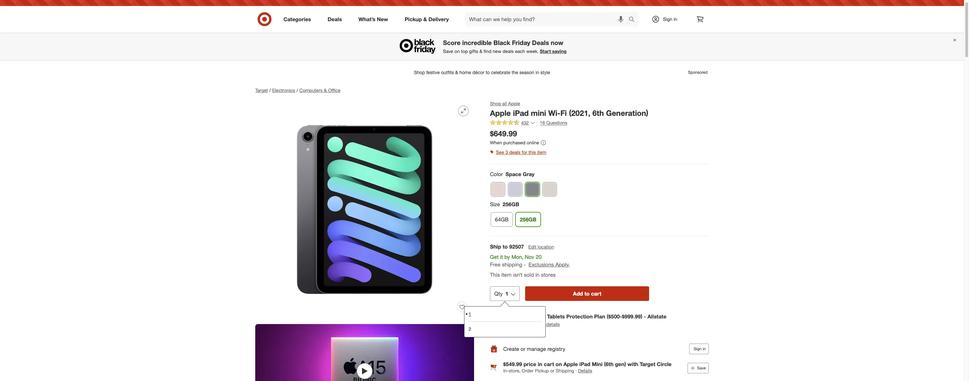 Task type: describe. For each thing, give the bounding box(es) containing it.
this
[[490, 272, 500, 278]]

purple image
[[508, 183, 522, 197]]

0 horizontal spatial 256gb
[[503, 201, 519, 208]]

find
[[484, 48, 492, 54]]

($500-
[[607, 314, 622, 321]]

2 inside 2 year premium tablets protection plan ($500-$999.99) - allstate $129.00 · see plan details
[[506, 314, 509, 321]]

2 / from the left
[[297, 88, 298, 93]]

registry
[[548, 346, 566, 353]]

16 questions
[[540, 120, 568, 126]]

details
[[578, 369, 592, 374]]

shop all apple apple ipad mini wi-fi (2021, 6th generation)
[[490, 101, 649, 118]]

pickup & delivery link
[[399, 12, 457, 27]]

computers
[[300, 88, 323, 93]]

16
[[540, 120, 545, 126]]

what's new link
[[353, 12, 397, 27]]

- for shipping
[[524, 262, 526, 268]]

search button
[[626, 12, 642, 28]]

with
[[628, 362, 638, 368]]

gen)
[[615, 362, 626, 368]]

6th
[[593, 108, 604, 118]]

circle
[[657, 362, 672, 368]]

deals link
[[322, 12, 350, 27]]

in-
[[503, 369, 509, 374]]

1 link
[[469, 307, 542, 322]]

qty 1
[[495, 291, 509, 298]]

pickup inside the $549.99 price in cart on apple ipad mini (6th gen) with target circle in-store, order pickup or shipping ∙ details
[[535, 369, 549, 374]]

see plan details button
[[527, 322, 560, 328]]

stores
[[541, 272, 556, 278]]

0 horizontal spatial 2
[[469, 327, 471, 332]]

create or manage registry
[[503, 346, 566, 353]]

$549.99 price in cart on apple ipad mini (6th gen) with target circle in-store, order pickup or shipping ∙ details
[[503, 362, 672, 374]]

$649.99
[[490, 129, 517, 138]]

friday
[[512, 39, 531, 47]]

64gb link
[[491, 213, 513, 227]]

to for cart
[[585, 291, 590, 298]]

ipad inside shop all apple apple ipad mini wi-fi (2021, 6th generation)
[[513, 108, 529, 118]]

online
[[527, 140, 539, 146]]

see 3 deals for this item link
[[490, 148, 709, 157]]

color
[[490, 171, 503, 178]]

mini
[[531, 108, 546, 118]]

see 3 deals for this item
[[496, 150, 547, 155]]

location: 92507 image
[[258, 0, 278, 1]]

deals inside 'score incredible black friday deals now save on top gifts & find new deals each week. start saving'
[[532, 39, 549, 47]]

256gb link
[[516, 213, 541, 227]]

add
[[573, 291, 583, 298]]

ship
[[490, 244, 501, 250]]

target link
[[255, 88, 268, 93]]

in inside sign in button
[[703, 347, 706, 352]]

plan
[[536, 322, 545, 328]]

0 horizontal spatial pickup
[[405, 16, 422, 22]]

deals inside 'score incredible black friday deals now save on top gifts & find new deals each week. start saving'
[[503, 48, 514, 54]]

see inside 2 year premium tablets protection plan ($500-$999.99) - allstate $129.00 · see plan details
[[527, 322, 535, 328]]

cart inside 'button'
[[591, 291, 602, 298]]

score incredible black friday deals now save on top gifts & find new deals each week. start saving
[[443, 39, 567, 54]]

on inside the $549.99 price in cart on apple ipad mini (6th gen) with target circle in-store, order pickup or shipping ∙ details
[[556, 362, 562, 368]]

1 vertical spatial apple
[[490, 108, 511, 118]]

0 vertical spatial sign in
[[663, 16, 678, 22]]

0 horizontal spatial target
[[255, 88, 268, 93]]

when
[[490, 140, 502, 146]]

shipping
[[502, 262, 522, 268]]

incredible
[[462, 39, 492, 47]]

allstate
[[648, 314, 667, 321]]

computers & office link
[[300, 88, 341, 93]]

generation)
[[606, 108, 649, 118]]

exclusions
[[529, 262, 554, 268]]

ship to 92507
[[490, 244, 524, 250]]

edit location button
[[528, 244, 555, 251]]

gifts
[[469, 48, 478, 54]]

& inside 'score incredible black friday deals now save on top gifts & find new deals each week. start saving'
[[480, 48, 483, 54]]

What can we help you find? suggestions appear below search field
[[465, 12, 631, 27]]

sign inside button
[[694, 347, 702, 352]]

16 questions link
[[537, 119, 568, 127]]

cart inside the $549.99 price in cart on apple ipad mini (6th gen) with target circle in-store, order pickup or shipping ∙ details
[[544, 362, 554, 368]]

by
[[505, 254, 510, 261]]

0 horizontal spatial 1
[[469, 312, 471, 317]]

·
[[524, 321, 525, 328]]

432 link
[[490, 119, 536, 127]]

price
[[524, 362, 537, 368]]

20
[[536, 254, 542, 261]]

1 vertical spatial item
[[502, 272, 512, 278]]

(6th
[[604, 362, 614, 368]]

to for 92507
[[503, 244, 508, 250]]

1 2
[[469, 312, 471, 332]]

when purchased online
[[490, 140, 539, 146]]

item inside see 3 deals for this item link
[[537, 150, 547, 155]]

(2021,
[[569, 108, 591, 118]]

get
[[490, 254, 499, 261]]

order
[[522, 369, 534, 374]]

shop
[[490, 101, 501, 106]]

saving
[[552, 48, 567, 54]]

add to cart button
[[525, 287, 649, 302]]



Task type: vqa. For each thing, say whether or not it's contained in the screenshot.
Apple iPad mini Wi-Fi (2021, 6th Generation), 1 of 8 image
yes



Task type: locate. For each thing, give the bounding box(es) containing it.
0 vertical spatial 1
[[506, 291, 509, 298]]

in
[[674, 16, 678, 22], [536, 272, 540, 278], [703, 347, 706, 352], [538, 362, 543, 368]]

deals
[[328, 16, 342, 22], [532, 39, 549, 47]]

1 horizontal spatial cart
[[591, 291, 602, 298]]

deals down black
[[503, 48, 514, 54]]

1 horizontal spatial save
[[697, 366, 706, 371]]

1 vertical spatial or
[[550, 369, 555, 374]]

0 vertical spatial 2
[[506, 314, 509, 321]]

save down sign in button
[[697, 366, 706, 371]]

0 horizontal spatial sign
[[663, 16, 673, 22]]

protection
[[567, 314, 593, 321]]

cart
[[591, 291, 602, 298], [544, 362, 554, 368]]

ipad inside the $549.99 price in cart on apple ipad mini (6th gen) with target circle in-store, order pickup or shipping ∙ details
[[580, 362, 591, 368]]

apple ipad mini wi-fi (2021, 6th generation), 1 of 8 image
[[255, 100, 474, 319]]

- inside 2 year premium tablets protection plan ($500-$999.99) - allstate $129.00 · see plan details
[[644, 314, 646, 321]]

ipad up details
[[580, 362, 591, 368]]

0 vertical spatial deals
[[328, 16, 342, 22]]

1 vertical spatial cart
[[544, 362, 554, 368]]

0 horizontal spatial sign in
[[663, 16, 678, 22]]

0 horizontal spatial see
[[496, 150, 504, 155]]

score
[[443, 39, 461, 47]]

-
[[524, 262, 526, 268], [644, 314, 646, 321]]

size 256gb
[[490, 201, 519, 208]]

in inside the $549.99 price in cart on apple ipad mini (6th gen) with target circle in-store, order pickup or shipping ∙ details
[[538, 362, 543, 368]]

target inside the $549.99 price in cart on apple ipad mini (6th gen) with target circle in-store, order pickup or shipping ∙ details
[[640, 362, 656, 368]]

store,
[[509, 369, 521, 374]]

pickup & delivery
[[405, 16, 449, 22]]

0 vertical spatial save
[[443, 48, 453, 54]]

0 vertical spatial cart
[[591, 291, 602, 298]]

0 vertical spatial ipad
[[513, 108, 529, 118]]

$549.99
[[503, 362, 522, 368]]

- inside get it by mon, nov 20 free shipping - exclusions apply.
[[524, 262, 526, 268]]

1 vertical spatial ipad
[[580, 362, 591, 368]]

1 / from the left
[[269, 88, 271, 93]]

0 vertical spatial 256gb
[[503, 201, 519, 208]]

0 horizontal spatial &
[[324, 88, 327, 93]]

to right add
[[585, 291, 590, 298]]

1 vertical spatial 2
[[469, 327, 471, 332]]

1 horizontal spatial see
[[527, 322, 535, 328]]

cart down registry
[[544, 362, 554, 368]]

1 vertical spatial target
[[640, 362, 656, 368]]

1 horizontal spatial -
[[644, 314, 646, 321]]

1 vertical spatial sign
[[694, 347, 702, 352]]

apple inside the $549.99 price in cart on apple ipad mini (6th gen) with target circle in-store, order pickup or shipping ∙ details
[[564, 362, 578, 368]]

0 vertical spatial to
[[503, 244, 508, 250]]

256gb down purple icon
[[503, 201, 519, 208]]

256gb
[[503, 201, 519, 208], [520, 217, 537, 223]]

details button
[[578, 368, 592, 375]]

apple up "∙"
[[564, 362, 578, 368]]

size
[[490, 201, 500, 208]]

on left top in the top left of the page
[[455, 48, 460, 54]]

deals right 3
[[510, 150, 521, 155]]

1 horizontal spatial sign
[[694, 347, 702, 352]]

save
[[443, 48, 453, 54], [697, 366, 706, 371]]

sold
[[524, 272, 534, 278]]

on inside 'score incredible black friday deals now save on top gifts & find new deals each week. start saving'
[[455, 48, 460, 54]]

0 vertical spatial target
[[255, 88, 268, 93]]

it
[[500, 254, 503, 261]]

item left isn't
[[502, 272, 512, 278]]

space
[[506, 171, 522, 178]]

1 vertical spatial sign in
[[694, 347, 706, 352]]

1 horizontal spatial 1
[[506, 291, 509, 298]]

what's new
[[359, 16, 388, 22]]

on up shipping
[[556, 362, 562, 368]]

1 vertical spatial to
[[585, 291, 590, 298]]

group containing size
[[490, 201, 709, 230]]

- down nov
[[524, 262, 526, 268]]

0 horizontal spatial cart
[[544, 362, 554, 368]]

deals up the start
[[532, 39, 549, 47]]

week.
[[527, 48, 539, 54]]

office
[[328, 88, 341, 93]]

None checkbox
[[490, 318, 497, 325]]

pickup down price
[[535, 369, 549, 374]]

categories link
[[278, 12, 319, 27]]

tablets
[[547, 314, 565, 321]]

∙
[[576, 369, 577, 374]]

mon,
[[512, 254, 524, 261]]

1 horizontal spatial 2
[[506, 314, 509, 321]]

free
[[490, 262, 501, 268]]

1 vertical spatial 1
[[469, 312, 471, 317]]

pickup left delivery
[[405, 16, 422, 22]]

deals
[[503, 48, 514, 54], [510, 150, 521, 155]]

save button
[[688, 364, 709, 374]]

$129.00
[[506, 322, 523, 328]]

0 vertical spatial deals
[[503, 48, 514, 54]]

1 horizontal spatial 256gb
[[520, 217, 537, 223]]

1 vertical spatial on
[[556, 362, 562, 368]]

256gb right 64gb
[[520, 217, 537, 223]]

/ right electronics link
[[297, 88, 298, 93]]

0 vertical spatial &
[[424, 16, 427, 22]]

3
[[506, 150, 508, 155]]

target right with
[[640, 362, 656, 368]]

location
[[538, 244, 554, 250]]

1 horizontal spatial item
[[537, 150, 547, 155]]

item
[[537, 150, 547, 155], [502, 272, 512, 278]]

1 horizontal spatial &
[[424, 16, 427, 22]]

save inside 'score incredible black friday deals now save on top gifts & find new deals each week. start saving'
[[443, 48, 453, 54]]

wi-
[[549, 108, 561, 118]]

1 vertical spatial deals
[[532, 39, 549, 47]]

& left find on the top of page
[[480, 48, 483, 54]]

0 horizontal spatial ipad
[[513, 108, 529, 118]]

0 horizontal spatial on
[[455, 48, 460, 54]]

for
[[522, 150, 527, 155]]

all
[[503, 101, 507, 106]]

/
[[269, 88, 271, 93], [297, 88, 298, 93]]

or left shipping
[[550, 369, 555, 374]]

- for $999.99)
[[644, 314, 646, 321]]

starlight image
[[543, 183, 557, 197]]

0 horizontal spatial -
[[524, 262, 526, 268]]

0 horizontal spatial or
[[521, 346, 526, 353]]

deals left what's
[[328, 16, 342, 22]]

1 horizontal spatial ipad
[[580, 362, 591, 368]]

see right ·
[[527, 322, 535, 328]]

or right create
[[521, 346, 526, 353]]

1 vertical spatial pickup
[[535, 369, 549, 374]]

sign in inside button
[[694, 347, 706, 352]]

to inside 'button'
[[585, 291, 590, 298]]

see left 3
[[496, 150, 504, 155]]

apply.
[[556, 262, 570, 268]]

isn't
[[513, 272, 523, 278]]

image gallery element
[[255, 100, 474, 382]]

apple
[[508, 101, 520, 106], [490, 108, 511, 118], [564, 362, 578, 368]]

cart right add
[[591, 291, 602, 298]]

64gb
[[495, 217, 509, 223]]

1 vertical spatial save
[[697, 366, 706, 371]]

0 horizontal spatial to
[[503, 244, 508, 250]]

delivery
[[429, 16, 449, 22]]

& left office
[[324, 88, 327, 93]]

black
[[494, 39, 510, 47]]

mini
[[592, 362, 603, 368]]

256gb inside "link"
[[520, 217, 537, 223]]

save inside button
[[697, 366, 706, 371]]

space gray image
[[526, 183, 540, 197]]

item right this
[[537, 150, 547, 155]]

manage
[[527, 346, 546, 353]]

apple ipad mini wi-fi (2021, 6th generation), 2 of 8, play video image
[[255, 325, 474, 382]]

start
[[540, 48, 551, 54]]

save down the score
[[443, 48, 453, 54]]

this item isn't sold in stores
[[490, 272, 556, 278]]

0 vertical spatial item
[[537, 150, 547, 155]]

sign in button
[[690, 344, 709, 355]]

color space gray
[[490, 171, 535, 178]]

0 vertical spatial sign
[[663, 16, 673, 22]]

this
[[529, 150, 536, 155]]

432
[[521, 120, 529, 126]]

1 horizontal spatial /
[[297, 88, 298, 93]]

0 horizontal spatial deals
[[328, 16, 342, 22]]

fi
[[561, 108, 567, 118]]

1 horizontal spatial on
[[556, 362, 562, 368]]

1 horizontal spatial sign in
[[694, 347, 706, 352]]

2 vertical spatial apple
[[564, 362, 578, 368]]

gray
[[523, 171, 535, 178]]

see
[[496, 150, 504, 155], [527, 322, 535, 328]]

sign in link
[[646, 12, 688, 27]]

1 vertical spatial deals
[[510, 150, 521, 155]]

sign
[[663, 16, 673, 22], [694, 347, 702, 352]]

1 vertical spatial -
[[644, 314, 646, 321]]

nov
[[525, 254, 534, 261]]

apple right all
[[508, 101, 520, 106]]

2 vertical spatial &
[[324, 88, 327, 93]]

1 vertical spatial &
[[480, 48, 483, 54]]

target left electronics
[[255, 88, 268, 93]]

0 vertical spatial on
[[455, 48, 460, 54]]

0 vertical spatial see
[[496, 150, 504, 155]]

1 horizontal spatial pickup
[[535, 369, 549, 374]]

0 vertical spatial apple
[[508, 101, 520, 106]]

2
[[506, 314, 509, 321], [469, 327, 471, 332]]

0 horizontal spatial save
[[443, 48, 453, 54]]

what's
[[359, 16, 376, 22]]

0 vertical spatial -
[[524, 262, 526, 268]]

$999.99)
[[622, 314, 643, 321]]

plan
[[594, 314, 606, 321]]

group
[[490, 201, 709, 230]]

1 vertical spatial 256gb
[[520, 217, 537, 223]]

& left delivery
[[424, 16, 427, 22]]

- left allstate
[[644, 314, 646, 321]]

now
[[551, 39, 564, 47]]

to
[[503, 244, 508, 250], [585, 291, 590, 298]]

ipad up 432
[[513, 108, 529, 118]]

in inside the sign in link
[[674, 16, 678, 22]]

0 horizontal spatial /
[[269, 88, 271, 93]]

1 horizontal spatial deals
[[532, 39, 549, 47]]

premium
[[523, 314, 546, 321]]

purchased
[[504, 140, 526, 146]]

each
[[515, 48, 525, 54]]

0 vertical spatial pickup
[[405, 16, 422, 22]]

1 horizontal spatial target
[[640, 362, 656, 368]]

advertisement region
[[250, 65, 714, 81]]

2 horizontal spatial &
[[480, 48, 483, 54]]

92507
[[509, 244, 524, 250]]

0 horizontal spatial item
[[502, 272, 512, 278]]

electronics
[[272, 88, 295, 93]]

&
[[424, 16, 427, 22], [480, 48, 483, 54], [324, 88, 327, 93]]

or
[[521, 346, 526, 353], [550, 369, 555, 374]]

target
[[255, 88, 268, 93], [640, 362, 656, 368]]

or inside the $549.99 price in cart on apple ipad mini (6th gen) with target circle in-store, order pickup or shipping ∙ details
[[550, 369, 555, 374]]

exclusions apply. link
[[529, 262, 570, 268]]

1 horizontal spatial or
[[550, 369, 555, 374]]

0 vertical spatial or
[[521, 346, 526, 353]]

pink image
[[491, 183, 505, 197]]

to right ship
[[503, 244, 508, 250]]

create
[[503, 346, 519, 353]]

1 horizontal spatial to
[[585, 291, 590, 298]]

1 vertical spatial see
[[527, 322, 535, 328]]

see inside see 3 deals for this item link
[[496, 150, 504, 155]]

new
[[493, 48, 502, 54]]

top
[[461, 48, 468, 54]]

apple down all
[[490, 108, 511, 118]]

/ right target link
[[269, 88, 271, 93]]

search
[[626, 16, 642, 23]]



